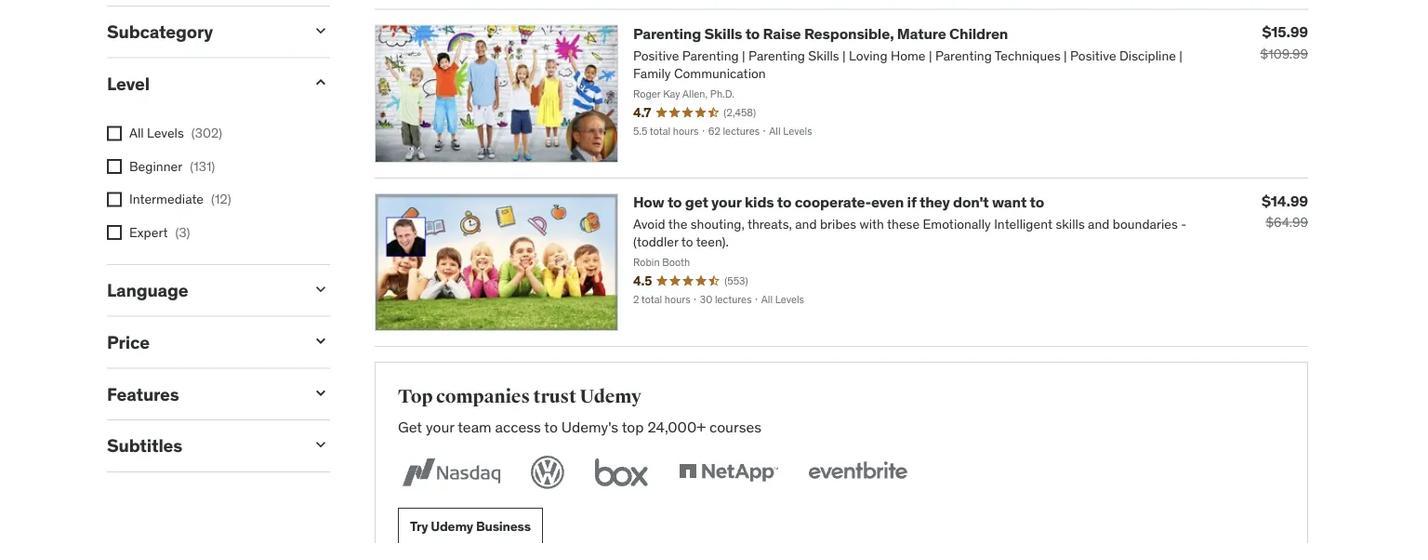 Task type: describe. For each thing, give the bounding box(es) containing it.
levels
[[147, 125, 184, 142]]

$64.99
[[1267, 214, 1309, 231]]

don't
[[954, 193, 989, 212]]

kids
[[745, 193, 774, 212]]

even
[[872, 193, 904, 212]]

all
[[129, 125, 144, 142]]

to right the kids
[[778, 193, 792, 212]]

to left get in the top of the page
[[668, 193, 682, 212]]

want
[[993, 193, 1027, 212]]

expert
[[129, 224, 168, 241]]

(12)
[[211, 191, 231, 208]]

(131)
[[190, 158, 215, 175]]

small image for language
[[312, 280, 330, 299]]

get
[[398, 418, 422, 437]]

language
[[107, 279, 188, 302]]

how to get your kids to cooperate-even if they don't want to
[[634, 193, 1045, 212]]

top companies trust udemy get your team access to udemy's top 24,000+ courses
[[398, 386, 762, 437]]

trust
[[534, 386, 577, 409]]

intermediate
[[129, 191, 204, 208]]

access
[[495, 418, 541, 437]]

small image for price
[[312, 332, 330, 351]]

$14.99 $64.99
[[1263, 192, 1309, 231]]

price button
[[107, 331, 297, 354]]

$14.99
[[1263, 192, 1309, 211]]

(302)
[[191, 125, 222, 142]]

$109.99
[[1261, 46, 1309, 62]]

they
[[920, 193, 950, 212]]

courses
[[710, 418, 762, 437]]

level
[[107, 73, 150, 95]]

0 horizontal spatial udemy
[[431, 518, 474, 535]]

language button
[[107, 279, 297, 302]]

parenting skills to raise responsible, mature children link
[[634, 24, 1009, 43]]

parenting
[[634, 24, 702, 43]]

cooperate-
[[795, 193, 872, 212]]

top
[[622, 418, 644, 437]]

volkswagen image
[[527, 453, 568, 494]]

subcategory
[[107, 21, 213, 43]]

your inside top companies trust udemy get your team access to udemy's top 24,000+ courses
[[426, 418, 455, 437]]

subtitles
[[107, 435, 182, 457]]

netapp image
[[675, 453, 782, 494]]

small image for subcategory
[[312, 22, 330, 40]]

subcategory button
[[107, 21, 297, 43]]

features button
[[107, 383, 297, 406]]

get
[[685, 193, 709, 212]]

level button
[[107, 73, 297, 95]]



Task type: locate. For each thing, give the bounding box(es) containing it.
0 vertical spatial xsmall image
[[107, 160, 122, 174]]

xsmall image for expert
[[107, 226, 122, 241]]

24,000+
[[648, 418, 706, 437]]

3 small image from the top
[[312, 332, 330, 351]]

xsmall image left the expert on the left of the page
[[107, 226, 122, 241]]

1 small image from the top
[[312, 74, 330, 92]]

0 vertical spatial your
[[712, 193, 742, 212]]

all levels (302)
[[129, 125, 222, 142]]

box image
[[591, 453, 653, 494]]

your right get in the top of the page
[[712, 193, 742, 212]]

business
[[476, 518, 531, 535]]

2 vertical spatial xsmall image
[[107, 226, 122, 241]]

team
[[458, 418, 492, 437]]

top
[[398, 386, 433, 409]]

small image
[[312, 22, 330, 40], [312, 280, 330, 299], [312, 332, 330, 351]]

1 small image from the top
[[312, 22, 330, 40]]

to right want
[[1030, 193, 1045, 212]]

price
[[107, 331, 150, 354]]

to right skills
[[746, 24, 760, 43]]

to inside top companies trust udemy get your team access to udemy's top 24,000+ courses
[[545, 418, 558, 437]]

1 vertical spatial small image
[[312, 280, 330, 299]]

try udemy business link
[[398, 509, 543, 544]]

2 vertical spatial small image
[[312, 332, 330, 351]]

0 vertical spatial small image
[[312, 74, 330, 92]]

udemy up udemy's
[[580, 386, 642, 409]]

skills
[[705, 24, 743, 43]]

if
[[908, 193, 917, 212]]

to
[[746, 24, 760, 43], [668, 193, 682, 212], [778, 193, 792, 212], [1030, 193, 1045, 212], [545, 418, 558, 437]]

beginner
[[129, 158, 183, 175]]

2 xsmall image from the top
[[107, 193, 122, 208]]

small image for subtitles
[[312, 436, 330, 455]]

xsmall image for beginner
[[107, 160, 122, 174]]

intermediate (12)
[[129, 191, 231, 208]]

subtitles button
[[107, 435, 297, 457]]

companies
[[436, 386, 530, 409]]

2 vertical spatial small image
[[312, 436, 330, 455]]

children
[[950, 24, 1009, 43]]

2 small image from the top
[[312, 384, 330, 403]]

1 xsmall image from the top
[[107, 160, 122, 174]]

1 vertical spatial your
[[426, 418, 455, 437]]

small image for features
[[312, 384, 330, 403]]

your
[[712, 193, 742, 212], [426, 418, 455, 437]]

xsmall image for intermediate
[[107, 193, 122, 208]]

xsmall image down xsmall icon
[[107, 160, 122, 174]]

small image for level
[[312, 74, 330, 92]]

try
[[410, 518, 428, 535]]

1 vertical spatial udemy
[[431, 518, 474, 535]]

mature
[[898, 24, 947, 43]]

$15.99 $109.99
[[1261, 23, 1309, 62]]

xsmall image left intermediate
[[107, 193, 122, 208]]

0 vertical spatial small image
[[312, 22, 330, 40]]

eventbrite image
[[805, 453, 912, 494]]

udemy right try
[[431, 518, 474, 535]]

beginner (131)
[[129, 158, 215, 175]]

your right 'get'
[[426, 418, 455, 437]]

xsmall image
[[107, 126, 122, 141]]

udemy inside top companies trust udemy get your team access to udemy's top 24,000+ courses
[[580, 386, 642, 409]]

responsible,
[[805, 24, 894, 43]]

parenting skills to raise responsible, mature children
[[634, 24, 1009, 43]]

how
[[634, 193, 665, 212]]

small image
[[312, 74, 330, 92], [312, 384, 330, 403], [312, 436, 330, 455]]

features
[[107, 383, 179, 406]]

$15.99
[[1263, 23, 1309, 42]]

2 small image from the top
[[312, 280, 330, 299]]

1 vertical spatial xsmall image
[[107, 193, 122, 208]]

xsmall image
[[107, 160, 122, 174], [107, 193, 122, 208], [107, 226, 122, 241]]

3 xsmall image from the top
[[107, 226, 122, 241]]

(3)
[[175, 224, 190, 241]]

3 small image from the top
[[312, 436, 330, 455]]

nasdaq image
[[398, 453, 505, 494]]

try udemy business
[[410, 518, 531, 535]]

udemy's
[[562, 418, 619, 437]]

0 horizontal spatial your
[[426, 418, 455, 437]]

udemy
[[580, 386, 642, 409], [431, 518, 474, 535]]

1 horizontal spatial udemy
[[580, 386, 642, 409]]

raise
[[763, 24, 802, 43]]

to down 'trust'
[[545, 418, 558, 437]]

1 vertical spatial small image
[[312, 384, 330, 403]]

0 vertical spatial udemy
[[580, 386, 642, 409]]

1 horizontal spatial your
[[712, 193, 742, 212]]

how to get your kids to cooperate-even if they don't want to link
[[634, 193, 1045, 212]]

expert (3)
[[129, 224, 190, 241]]



Task type: vqa. For each thing, say whether or not it's contained in the screenshot.
DON'T WANT TO SCHEDULE TIME BLOCKS? SET A LEARNING REMINDER TO GET PUSH NOTIFICATIONS FROM THE UDEMY MOBILE APP.
no



